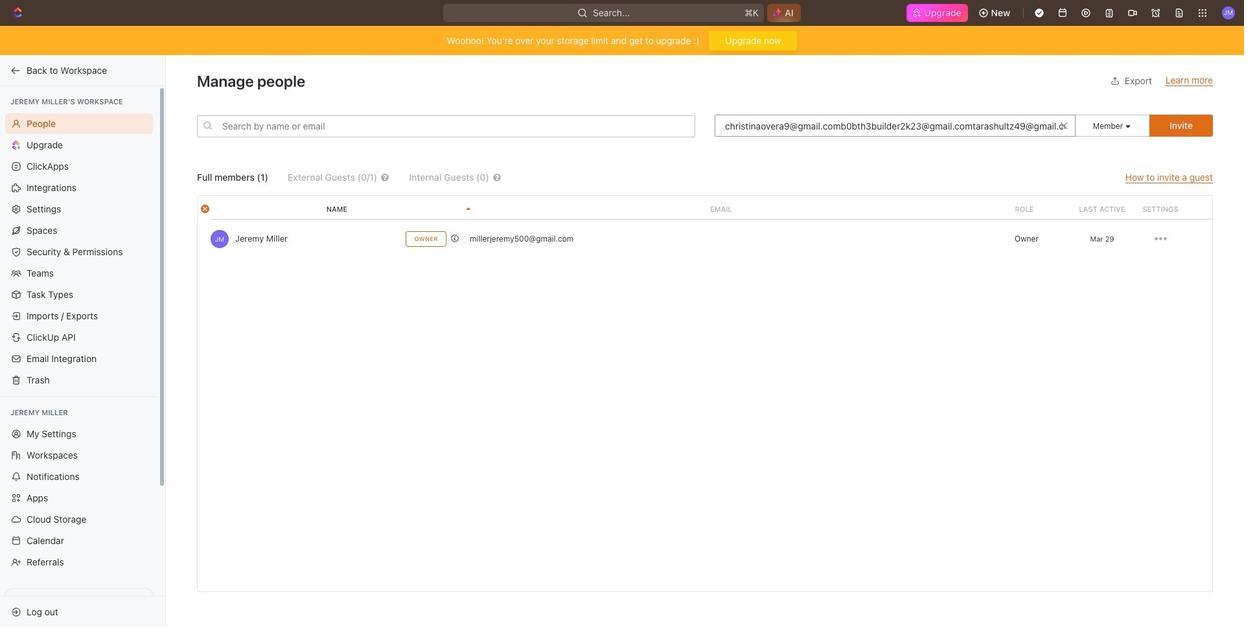 Task type: locate. For each thing, give the bounding box(es) containing it.
Search by name or email text field
[[197, 115, 695, 137]]



Task type: vqa. For each thing, say whether or not it's contained in the screenshot.
My Settings
no



Task type: describe. For each thing, give the bounding box(es) containing it.
Invite by email (multiple lines and CSV accepted) text field
[[715, 115, 1076, 137]]



